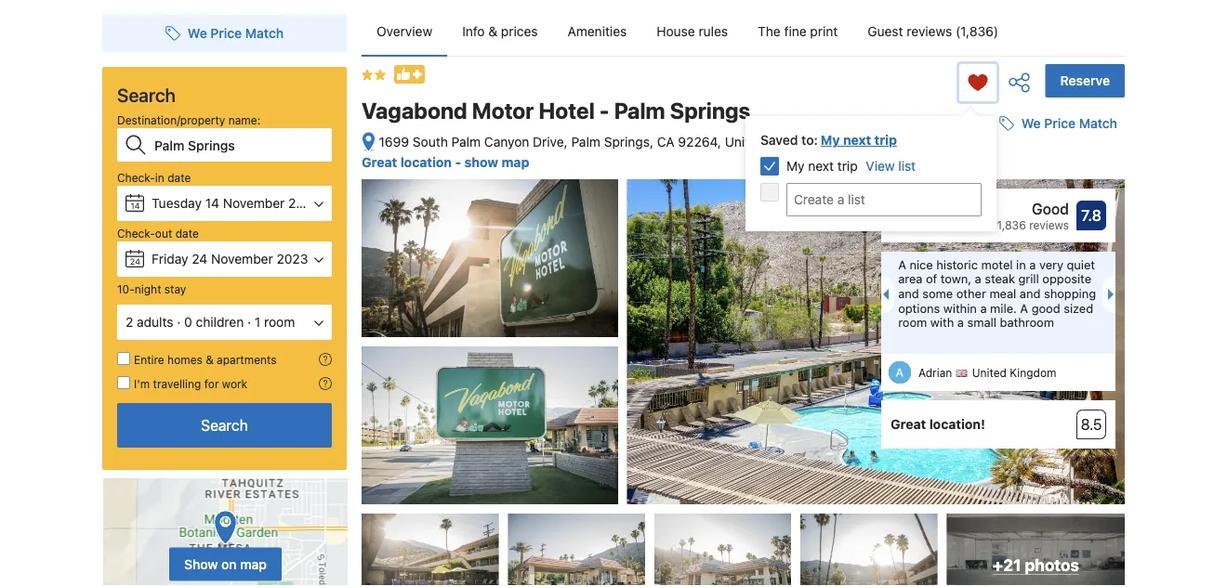 Task type: vqa. For each thing, say whether or not it's contained in the screenshot.
1st Nov from right
no



Task type: locate. For each thing, give the bounding box(es) containing it.
0 vertical spatial we price match
[[188, 26, 284, 41]]

0 horizontal spatial we
[[188, 26, 207, 41]]

0 vertical spatial in
[[155, 171, 164, 184]]

1,836
[[997, 219, 1026, 232]]

1 vertical spatial we price match
[[1022, 116, 1118, 131]]

motor
[[472, 98, 534, 124]]

united left states at top right
[[725, 134, 765, 150]]

0 vertical spatial date
[[168, 171, 191, 184]]

we up destination/property name: at the left top of page
[[188, 26, 207, 41]]

0 horizontal spatial ·
[[177, 315, 181, 330]]

motel
[[981, 258, 1013, 272]]

check- up friday
[[117, 227, 155, 240]]

1 and from the left
[[898, 287, 919, 301]]

entire
[[134, 353, 164, 366]]

0 horizontal spatial and
[[898, 287, 919, 301]]

view
[[866, 159, 895, 174]]

previous image
[[878, 289, 889, 300]]

trip
[[875, 133, 897, 148], [838, 159, 858, 174]]

24 up '10-'
[[130, 257, 141, 266]]

& up for
[[206, 353, 214, 366]]

· left the 1
[[247, 315, 251, 330]]

price down reserve button
[[1045, 116, 1076, 131]]

search button
[[117, 404, 332, 448]]

1 vertical spatial a
[[1020, 301, 1028, 315]]

with
[[931, 316, 954, 330]]

1 vertical spatial price
[[1045, 116, 1076, 131]]

we for rightmost "we price match" dropdown button
[[1022, 116, 1041, 131]]

· left 0 on the left of page
[[177, 315, 181, 330]]

0 horizontal spatial reviews
[[907, 24, 952, 39]]

2 · from the left
[[247, 315, 251, 330]]

a up bathroom
[[1020, 301, 1028, 315]]

adults
[[137, 315, 173, 330]]

1 vertical spatial map
[[240, 557, 267, 572]]

search section
[[95, 0, 354, 587]]

good 1,836 reviews
[[997, 201, 1069, 232]]

1 vertical spatial -
[[455, 155, 461, 170]]

united left 'kingdom'
[[972, 367, 1007, 380]]

1 vertical spatial we price match button
[[992, 107, 1125, 141]]

0 horizontal spatial match
[[245, 26, 284, 41]]

next
[[843, 133, 871, 148], [808, 159, 834, 174]]

within
[[944, 301, 977, 315]]

in inside search section
[[155, 171, 164, 184]]

date right out
[[175, 227, 199, 240]]

trip down my next trip link
[[838, 159, 858, 174]]

bathroom
[[1000, 316, 1054, 330]]

0 vertical spatial price
[[211, 26, 242, 41]]

1 check- from the top
[[117, 171, 155, 184]]

children
[[196, 315, 244, 330]]

great left location!
[[891, 417, 926, 433]]

palm up the 'springs,'
[[614, 98, 665, 124]]

1 horizontal spatial map
[[502, 155, 529, 170]]

we'll show you stays where you can have the entire place to yourself image
[[319, 353, 332, 366]]

search
[[117, 84, 176, 106], [201, 417, 248, 435]]

we price match button up name:
[[158, 17, 291, 50]]

1 horizontal spatial united
[[972, 367, 1007, 380]]

search inside search button
[[201, 417, 248, 435]]

2023 down where are you going? field
[[288, 196, 320, 211]]

price inside search section
[[211, 26, 242, 41]]

palm
[[614, 98, 665, 124], [452, 134, 481, 150], [571, 134, 601, 150]]

a up other
[[975, 272, 982, 286]]

1 vertical spatial date
[[175, 227, 199, 240]]

1 vertical spatial check-
[[117, 227, 155, 240]]

november for 24
[[211, 252, 273, 267]]

we price match down reserve button
[[1022, 116, 1118, 131]]

24
[[192, 252, 208, 267], [130, 257, 141, 266]]

palm up show
[[452, 134, 481, 150]]

my right –
[[821, 133, 840, 148]]

map right on
[[240, 557, 267, 572]]

my
[[821, 133, 840, 148], [787, 159, 805, 174]]

november down where are you going? field
[[223, 196, 285, 211]]

2023 down the tuesday 14 november 2023
[[277, 252, 308, 267]]

november down the tuesday 14 november 2023
[[211, 252, 273, 267]]

0 vertical spatial great
[[362, 155, 397, 170]]

&
[[488, 24, 498, 39], [206, 353, 214, 366]]

1 horizontal spatial a
[[1020, 301, 1028, 315]]

1 vertical spatial in
[[1016, 258, 1026, 272]]

1 horizontal spatial we
[[1022, 116, 1041, 131]]

room
[[264, 315, 295, 330], [898, 316, 927, 330]]

1 horizontal spatial match
[[1079, 116, 1118, 131]]

0 vertical spatial we
[[188, 26, 207, 41]]

we up good
[[1022, 116, 1041, 131]]

1 vertical spatial november
[[211, 252, 273, 267]]

the fine print
[[758, 24, 838, 39]]

1 vertical spatial great
[[891, 417, 926, 433]]

great location - show map button
[[362, 155, 529, 170]]

entire homes & apartments
[[134, 353, 277, 366]]

in up grill
[[1016, 258, 1026, 272]]

good
[[1032, 301, 1061, 315]]

1 vertical spatial match
[[1079, 116, 1118, 131]]

1 horizontal spatial next
[[843, 133, 871, 148]]

1 vertical spatial &
[[206, 353, 214, 366]]

show on map
[[184, 557, 267, 572]]

search up the destination/property
[[117, 84, 176, 106]]

14 down check-in date
[[130, 201, 140, 211]]

we inside search section
[[188, 26, 207, 41]]

date up tuesday on the left
[[168, 171, 191, 184]]

guest reviews (1,836) link
[[853, 7, 1014, 56]]

destination/property name:
[[117, 113, 261, 126]]

the
[[758, 24, 781, 39]]

map down canyon
[[502, 155, 529, 170]]

reviews right guest at the top right of the page
[[907, 24, 952, 39]]

show
[[465, 155, 498, 170]]

rules
[[699, 24, 728, 39]]

1699
[[379, 134, 409, 150]]

info & prices link
[[447, 7, 553, 56]]

0 vertical spatial check-
[[117, 171, 155, 184]]

1 vertical spatial search
[[201, 417, 248, 435]]

·
[[177, 315, 181, 330], [247, 315, 251, 330]]

next up my next trip view list
[[843, 133, 871, 148]]

0 horizontal spatial 14
[[130, 201, 140, 211]]

grill
[[1019, 272, 1039, 286]]

next down –
[[808, 159, 834, 174]]

opposite
[[1043, 272, 1092, 286]]

united
[[725, 134, 765, 150], [972, 367, 1007, 380]]

0 horizontal spatial in
[[155, 171, 164, 184]]

a
[[898, 258, 906, 272], [1020, 301, 1028, 315]]

check-out date
[[117, 227, 199, 240]]

2023
[[288, 196, 320, 211], [277, 252, 308, 267]]

and down grill
[[1020, 287, 1041, 301]]

check- up tuesday on the left
[[117, 171, 155, 184]]

photos
[[1025, 556, 1079, 575]]

guest reviews (1,836)
[[868, 24, 999, 39]]

in
[[155, 171, 164, 184], [1016, 258, 1026, 272]]

rated good element
[[891, 198, 1069, 220]]

1 horizontal spatial ·
[[247, 315, 251, 330]]

0 horizontal spatial we price match
[[188, 26, 284, 41]]

price up name:
[[211, 26, 242, 41]]

–
[[810, 134, 817, 150]]

reviews down good
[[1029, 219, 1069, 232]]

0 horizontal spatial we price match button
[[158, 17, 291, 50]]

0 horizontal spatial my
[[787, 159, 805, 174]]

1 vertical spatial united
[[972, 367, 1007, 380]]

we price match button
[[158, 17, 291, 50], [992, 107, 1125, 141]]

some
[[923, 287, 953, 301]]

2 adults · 0 children · 1 room
[[126, 315, 295, 330]]

steak
[[985, 272, 1015, 286]]

1 horizontal spatial trip
[[875, 133, 897, 148]]

my down states at top right
[[787, 159, 805, 174]]

check-in date
[[117, 171, 191, 184]]

1 horizontal spatial reviews
[[1029, 219, 1069, 232]]

1 vertical spatial we
[[1022, 116, 1041, 131]]

states
[[768, 134, 806, 150]]

match
[[245, 26, 284, 41], [1079, 116, 1118, 131]]

1 horizontal spatial we price match
[[1022, 116, 1118, 131]]

- left show
[[455, 155, 461, 170]]

map inside search section
[[240, 557, 267, 572]]

great inside 1699 south palm canyon drive, palm springs, ca 92264, united states – great location - show map
[[362, 155, 397, 170]]

0 horizontal spatial united
[[725, 134, 765, 150]]

1 horizontal spatial we price match button
[[992, 107, 1125, 141]]

list
[[899, 159, 916, 174]]

a down within
[[958, 316, 964, 330]]

match for rightmost "we price match" dropdown button
[[1079, 116, 1118, 131]]

0 vertical spatial map
[[502, 155, 529, 170]]

room right the 1
[[264, 315, 295, 330]]

0 horizontal spatial next
[[808, 159, 834, 174]]

- right hotel
[[600, 98, 610, 124]]

house
[[657, 24, 695, 39]]

1 horizontal spatial &
[[488, 24, 498, 39]]

room down options on the bottom right of the page
[[898, 316, 927, 330]]

date for check-out date
[[175, 227, 199, 240]]

1 horizontal spatial room
[[898, 316, 927, 330]]

& inside search section
[[206, 353, 214, 366]]

kingdom
[[1010, 367, 1057, 380]]

1 vertical spatial 2023
[[277, 252, 308, 267]]

match up name:
[[245, 26, 284, 41]]

match inside search section
[[245, 26, 284, 41]]

great down click to open map view icon
[[362, 155, 397, 170]]

shopping
[[1044, 287, 1096, 301]]

0 vertical spatial -
[[600, 98, 610, 124]]

i'm
[[134, 378, 150, 391]]

1 vertical spatial next
[[808, 159, 834, 174]]

scored 8.5 element
[[1077, 410, 1107, 440]]

the fine print link
[[743, 7, 853, 56]]

check-
[[117, 171, 155, 184], [117, 227, 155, 240]]

2 horizontal spatial palm
[[614, 98, 665, 124]]

and down area
[[898, 287, 919, 301]]

next image
[[1108, 289, 1120, 300]]

14 right tuesday on the left
[[205, 196, 219, 211]]

0 horizontal spatial great
[[362, 155, 397, 170]]

1 horizontal spatial and
[[1020, 287, 1041, 301]]

0 vertical spatial we price match button
[[158, 17, 291, 50]]

0 vertical spatial my
[[821, 133, 840, 148]]

info
[[462, 24, 485, 39]]

0 horizontal spatial &
[[206, 353, 214, 366]]

0 horizontal spatial -
[[455, 155, 461, 170]]

1 horizontal spatial price
[[1045, 116, 1076, 131]]

-
[[600, 98, 610, 124], [455, 155, 461, 170]]

0 vertical spatial trip
[[875, 133, 897, 148]]

a up area
[[898, 258, 906, 272]]

location!
[[930, 417, 986, 433]]

2 check- from the top
[[117, 227, 155, 240]]

overview
[[377, 24, 433, 39]]

match for "we price match" dropdown button within search section
[[245, 26, 284, 41]]

0 horizontal spatial price
[[211, 26, 242, 41]]

0 vertical spatial november
[[223, 196, 285, 211]]

we price match up name:
[[188, 26, 284, 41]]

0 vertical spatial united
[[725, 134, 765, 150]]

0 vertical spatial reviews
[[907, 24, 952, 39]]

+21
[[993, 556, 1021, 575]]

0 vertical spatial 2023
[[288, 196, 320, 211]]

& right info
[[488, 24, 498, 39]]

Type the name of your list and press enter to add text field
[[787, 183, 982, 217]]

stay
[[164, 283, 186, 296]]

1 vertical spatial trip
[[838, 159, 858, 174]]

trip up the view list link on the right top of the page
[[875, 133, 897, 148]]

i'm travelling for work
[[134, 378, 247, 391]]

1 horizontal spatial in
[[1016, 258, 1026, 272]]

a
[[1030, 258, 1036, 272], [975, 272, 982, 286], [980, 301, 987, 315], [958, 316, 964, 330]]

1 horizontal spatial great
[[891, 417, 926, 433]]

1 horizontal spatial search
[[201, 417, 248, 435]]

we price match
[[188, 26, 284, 41], [1022, 116, 1118, 131]]

0 horizontal spatial room
[[264, 315, 295, 330]]

2 and from the left
[[1020, 287, 1041, 301]]

amenities
[[568, 24, 627, 39]]

0 vertical spatial match
[[245, 26, 284, 41]]

in up tuesday on the left
[[155, 171, 164, 184]]

we price match inside search section
[[188, 26, 284, 41]]

1 horizontal spatial 14
[[205, 196, 219, 211]]

click to open map view image
[[362, 132, 376, 153]]

date
[[168, 171, 191, 184], [175, 227, 199, 240]]

0 horizontal spatial map
[[240, 557, 267, 572]]

search down the work
[[201, 417, 248, 435]]

0 vertical spatial search
[[117, 84, 176, 106]]

a up grill
[[1030, 258, 1036, 272]]

print
[[810, 24, 838, 39]]

to:
[[802, 133, 818, 148]]

we price match button down reserve button
[[992, 107, 1125, 141]]

24 right friday
[[192, 252, 208, 267]]

1 horizontal spatial -
[[600, 98, 610, 124]]

palm right drive,
[[571, 134, 601, 150]]

1 vertical spatial reviews
[[1029, 219, 1069, 232]]

match down reserve button
[[1079, 116, 1118, 131]]

south
[[413, 134, 448, 150]]

0 horizontal spatial a
[[898, 258, 906, 272]]



Task type: describe. For each thing, give the bounding box(es) containing it.
vagabond
[[362, 98, 467, 124]]

Where are you going? field
[[147, 128, 332, 162]]

0 horizontal spatial search
[[117, 84, 176, 106]]

1 · from the left
[[177, 315, 181, 330]]

we for "we price match" dropdown button within search section
[[188, 26, 207, 41]]

date for check-in date
[[168, 171, 191, 184]]

friday 24 november 2023
[[152, 252, 308, 267]]

area
[[898, 272, 923, 286]]

8.5
[[1081, 416, 1102, 434]]

view list link
[[866, 159, 916, 174]]

map inside 1699 south palm canyon drive, palm springs, ca 92264, united states – great location - show map
[[502, 155, 529, 170]]

quiet
[[1067, 258, 1095, 272]]

overview link
[[362, 7, 447, 56]]

we price match for "we price match" dropdown button within search section
[[188, 26, 284, 41]]

night
[[135, 283, 161, 296]]

very
[[1040, 258, 1064, 272]]

92264,
[[678, 134, 721, 150]]

check- for in
[[117, 171, 155, 184]]

(1,836)
[[956, 24, 999, 39]]

work
[[222, 378, 247, 391]]

room inside button
[[264, 315, 295, 330]]

in inside a nice historic motel in a very quiet area of town, a steak grill opposite and some other meal and shopping options within a mile. a good sized room with a small bathroom
[[1016, 258, 1026, 272]]

+21 photos
[[993, 556, 1079, 575]]

we price match for rightmost "we price match" dropdown button
[[1022, 116, 1118, 131]]

travelling
[[153, 378, 201, 391]]

united kingdom
[[972, 367, 1057, 380]]

town,
[[941, 272, 972, 286]]

2023 for friday 24 november 2023
[[277, 252, 308, 267]]

options
[[898, 301, 940, 315]]

ca
[[657, 134, 675, 150]]

price for rightmost "we price match" dropdown button
[[1045, 116, 1076, 131]]

adrian
[[919, 367, 952, 380]]

mile.
[[990, 301, 1017, 315]]

0 horizontal spatial 24
[[130, 257, 141, 266]]

hotel
[[539, 98, 595, 124]]

1 horizontal spatial 24
[[192, 252, 208, 267]]

tuesday
[[152, 196, 202, 211]]

november for 14
[[223, 196, 285, 211]]

great location!
[[891, 417, 986, 433]]

scored 7.8 element
[[1077, 201, 1107, 231]]

we price match button inside search section
[[158, 17, 291, 50]]

drive,
[[533, 134, 568, 150]]

0 horizontal spatial palm
[[452, 134, 481, 150]]

we'll show you stays where you can have the entire place to yourself image
[[319, 353, 332, 366]]

united inside 1699 south palm canyon drive, palm springs, ca 92264, united states – great location - show map
[[725, 134, 765, 150]]

a nice historic motel in a very quiet area of town, a steak grill opposite and some other meal and shopping options within a mile. a good sized room with a small bathroom
[[898, 258, 1096, 330]]

other
[[957, 287, 986, 301]]

my next trip view list
[[787, 159, 916, 174]]

saved to: my next trip
[[761, 133, 897, 148]]

my next trip link
[[821, 131, 897, 150]]

fine
[[784, 24, 807, 39]]

info & prices
[[462, 24, 538, 39]]

0 horizontal spatial trip
[[838, 159, 858, 174]]

2023 for tuesday 14 november 2023
[[288, 196, 320, 211]]

room inside a nice historic motel in a very quiet area of town, a steak grill opposite and some other meal and shopping options within a mile. a good sized room with a small bathroom
[[898, 316, 927, 330]]

saved
[[761, 133, 798, 148]]

a up small
[[980, 301, 987, 315]]

1 vertical spatial my
[[787, 159, 805, 174]]

location
[[401, 155, 452, 170]]

meal
[[990, 287, 1017, 301]]

1
[[255, 315, 261, 330]]

reserve button
[[1046, 64, 1125, 98]]

0 vertical spatial &
[[488, 24, 498, 39]]

prices
[[501, 24, 538, 39]]

1 horizontal spatial palm
[[571, 134, 601, 150]]

canyon
[[484, 134, 529, 150]]

if you select this option, we'll show you popular business travel features like breakfast, wifi and free parking. image
[[319, 378, 332, 391]]

10-night stay
[[117, 283, 186, 296]]

0 vertical spatial next
[[843, 133, 871, 148]]

homes
[[167, 353, 203, 366]]

name:
[[229, 113, 261, 126]]

friday
[[152, 252, 188, 267]]

2
[[126, 315, 133, 330]]

1 horizontal spatial my
[[821, 133, 840, 148]]

0
[[184, 315, 192, 330]]

reviews inside good 1,836 reviews
[[1029, 219, 1069, 232]]

on
[[221, 557, 237, 572]]

+21 photos link
[[947, 514, 1125, 587]]

amenities link
[[553, 7, 642, 56]]

reserve
[[1061, 73, 1110, 88]]

- inside 1699 south palm canyon drive, palm springs, ca 92264, united states – great location - show map
[[455, 155, 461, 170]]

0 vertical spatial a
[[898, 258, 906, 272]]

price for "we price match" dropdown button within search section
[[211, 26, 242, 41]]

out
[[155, 227, 172, 240]]

small
[[968, 316, 997, 330]]

good
[[1032, 201, 1069, 218]]

of
[[926, 272, 938, 286]]

destination/property
[[117, 113, 225, 126]]

1699 south palm canyon drive, palm springs, ca 92264, united states – great location - show map
[[362, 134, 817, 170]]

guest
[[868, 24, 903, 39]]

vagabond motor hotel - palm springs
[[362, 98, 751, 124]]

springs,
[[604, 134, 654, 150]]

house rules
[[657, 24, 728, 39]]

if you select this option, we'll show you popular business travel features like breakfast, wifi and free parking. image
[[319, 378, 332, 391]]

tuesday 14 november 2023
[[152, 196, 320, 211]]

check- for out
[[117, 227, 155, 240]]

nice
[[910, 258, 933, 272]]

house rules link
[[642, 7, 743, 56]]

sized
[[1064, 301, 1094, 315]]

2 adults · 0 children · 1 room button
[[117, 305, 332, 340]]



